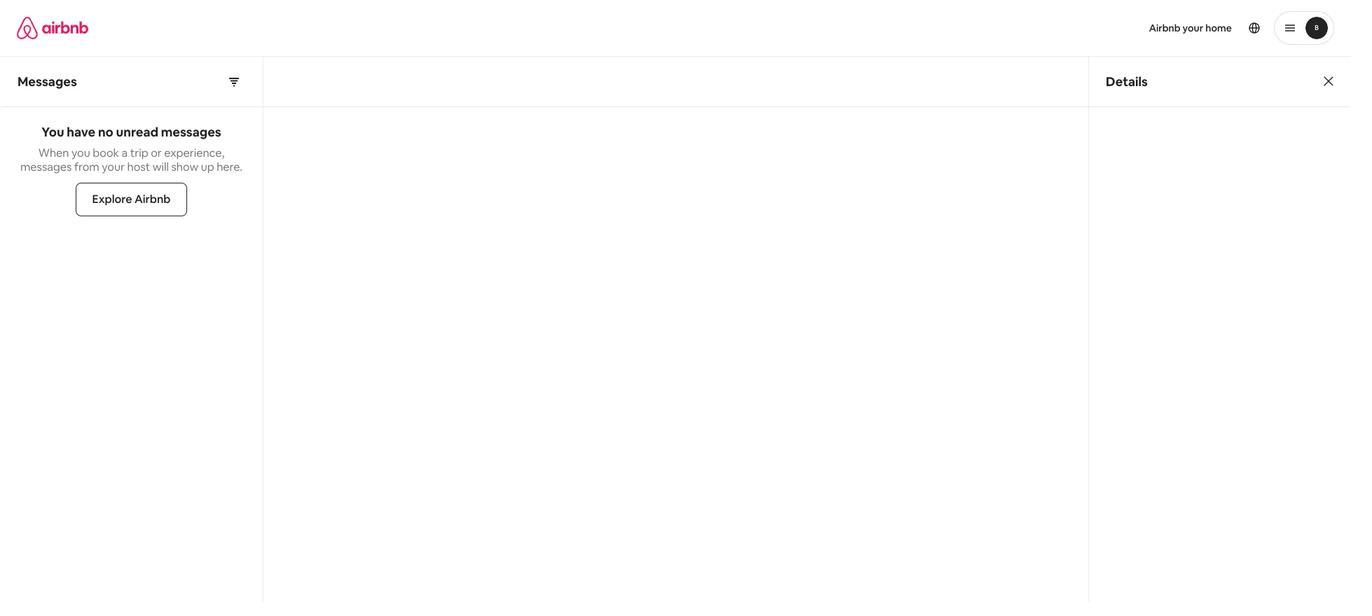 Task type: locate. For each thing, give the bounding box(es) containing it.
airbnb left home
[[1149, 22, 1181, 34]]

airbnb inside profile element
[[1149, 22, 1181, 34]]

filter conversations. current filter: all conversations image
[[229, 76, 240, 87]]

0 horizontal spatial airbnb
[[135, 192, 171, 207]]

experience,
[[164, 146, 224, 161]]

show
[[171, 160, 199, 175]]

0 horizontal spatial messages
[[20, 160, 72, 175]]

0 vertical spatial your
[[1183, 22, 1204, 34]]

from
[[74, 160, 99, 175]]

details
[[1106, 73, 1148, 89]]

you have no unread messages when you book a trip or experience, messages from your host will show up here.
[[20, 124, 243, 175]]

1 horizontal spatial messages
[[161, 124, 221, 140]]

up
[[201, 160, 214, 175]]

a
[[122, 146, 128, 161]]

1 vertical spatial airbnb
[[135, 192, 171, 207]]

messages
[[18, 73, 77, 89]]

1 vertical spatial your
[[102, 160, 125, 175]]

when
[[38, 146, 69, 161]]

have
[[67, 124, 95, 140]]

airbnb down 'will'
[[135, 192, 171, 207]]

messages
[[161, 124, 221, 140], [20, 160, 72, 175]]

messaging page main contents element
[[0, 56, 1351, 603]]

your inside you have no unread messages when you book a trip or experience, messages from your host will show up here.
[[102, 160, 125, 175]]

messages down you
[[20, 160, 72, 175]]

messages up "experience,"
[[161, 124, 221, 140]]

your left host
[[102, 160, 125, 175]]

here.
[[217, 160, 243, 175]]

1 horizontal spatial airbnb
[[1149, 22, 1181, 34]]

airbnb
[[1149, 22, 1181, 34], [135, 192, 171, 207]]

0 horizontal spatial your
[[102, 160, 125, 175]]

your inside 'airbnb your home' link
[[1183, 22, 1204, 34]]

explore airbnb
[[92, 192, 171, 207]]

your
[[1183, 22, 1204, 34], [102, 160, 125, 175]]

1 horizontal spatial your
[[1183, 22, 1204, 34]]

your left home
[[1183, 22, 1204, 34]]

0 vertical spatial airbnb
[[1149, 22, 1181, 34]]

you
[[71, 146, 90, 161]]

airbnb your home link
[[1141, 13, 1241, 43]]

home
[[1206, 22, 1232, 34]]



Task type: describe. For each thing, give the bounding box(es) containing it.
airbnb inside 'messaging page main contents' 'element'
[[135, 192, 171, 207]]

host
[[127, 160, 150, 175]]

1 vertical spatial messages
[[20, 160, 72, 175]]

airbnb your home
[[1149, 22, 1232, 34]]

no
[[98, 124, 113, 140]]

or
[[151, 146, 162, 161]]

you
[[42, 124, 64, 140]]

explore airbnb link
[[75, 183, 187, 217]]

0 vertical spatial messages
[[161, 124, 221, 140]]

trip
[[130, 146, 148, 161]]

will
[[153, 160, 169, 175]]

profile element
[[693, 0, 1335, 56]]

explore
[[92, 192, 132, 207]]

unread
[[116, 124, 158, 140]]

book
[[93, 146, 119, 161]]



Task type: vqa. For each thing, say whether or not it's contained in the screenshot.
"up"
yes



